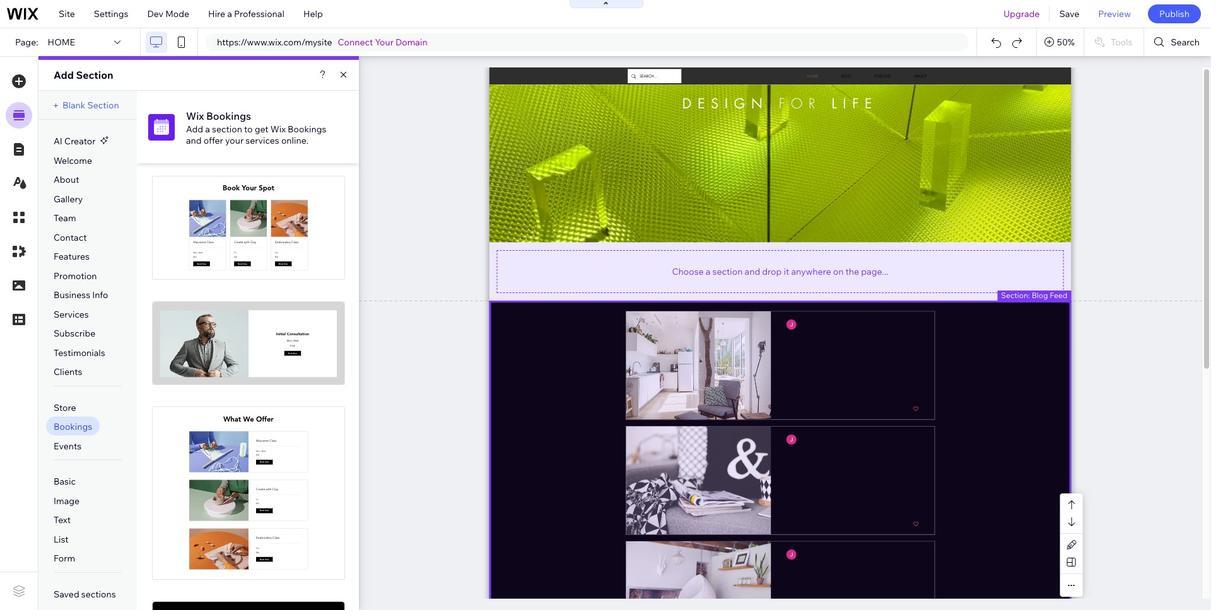 Task type: vqa. For each thing, say whether or not it's contained in the screenshot.
'https://jamespeterson1902.wixsite.com/my-site Connect Your Domain'
no



Task type: describe. For each thing, give the bounding box(es) containing it.
welcome
[[54, 155, 92, 166]]

anywhere
[[791, 266, 831, 277]]

1 vertical spatial and
[[745, 266, 760, 277]]

and inside wix bookings add a section to get wix bookings and offer your services online.
[[186, 135, 202, 146]]

settings
[[94, 8, 128, 20]]

add wix bookings for 1st add wix bookings button
[[211, 222, 286, 234]]

connect
[[338, 37, 373, 48]]

offer
[[204, 135, 223, 146]]

dev mode
[[147, 8, 189, 20]]

search button
[[1145, 28, 1211, 56]]

https://www.wix.com/mysite connect your domain
[[217, 37, 427, 48]]

hire
[[208, 8, 225, 20]]

services
[[246, 135, 279, 146]]

the
[[846, 266, 859, 277]]

services
[[54, 309, 89, 320]]

a inside wix bookings add a section to get wix bookings and offer your services online.
[[205, 123, 210, 135]]

events
[[54, 441, 82, 452]]

home
[[48, 37, 75, 48]]

wix for 1st add wix bookings button from the bottom
[[230, 488, 245, 499]]

clients
[[54, 367, 82, 378]]

section for blank section
[[87, 100, 119, 111]]

blank
[[62, 100, 85, 111]]

about
[[54, 174, 79, 185]]

wix for 1st add wix bookings button
[[230, 222, 245, 234]]

subscribe
[[54, 328, 95, 339]]

testimonials
[[54, 347, 105, 359]]

online.
[[281, 135, 308, 146]]

https://www.wix.com/mysite
[[217, 37, 332, 48]]

2 add wix bookings button from the top
[[200, 334, 297, 353]]

image
[[54, 496, 80, 507]]

section: blog feed
[[1001, 290, 1067, 300]]

your
[[225, 135, 244, 146]]

add section
[[54, 69, 113, 81]]

promotion
[[54, 270, 97, 282]]

service
[[252, 388, 278, 397]]

search
[[1171, 37, 1200, 48]]

blank section
[[62, 100, 119, 111]]

to
[[244, 123, 253, 135]]

add wix bookings for 2nd add wix bookings button from the top of the page
[[211, 338, 286, 349]]

domain
[[396, 37, 427, 48]]

your
[[375, 37, 394, 48]]

1 add wix bookings button from the top
[[200, 219, 297, 238]]

dev
[[147, 8, 163, 20]]

preview button
[[1089, 0, 1140, 28]]

3 add wix bookings button from the top
[[200, 484, 297, 503]]

50%
[[1057, 37, 1075, 48]]

business
[[54, 290, 90, 301]]



Task type: locate. For each thing, give the bounding box(es) containing it.
ai
[[54, 136, 62, 147]]

help
[[303, 8, 323, 20]]

1 horizontal spatial and
[[745, 266, 760, 277]]

section inside wix bookings add a section to get wix bookings and offer your services online.
[[212, 123, 242, 135]]

bookings
[[206, 109, 251, 122], [288, 123, 326, 135], [247, 222, 286, 234], [247, 338, 286, 349], [54, 422, 92, 433], [247, 488, 286, 499]]

sections
[[81, 589, 116, 600]]

and left offer
[[186, 135, 202, 146]]

gallery
[[54, 193, 83, 205]]

choose
[[672, 266, 704, 277]]

tools
[[1111, 37, 1133, 48]]

add
[[54, 69, 74, 81], [186, 123, 203, 135], [211, 222, 228, 234], [211, 338, 228, 349], [211, 488, 228, 499]]

team
[[54, 213, 76, 224]]

1 vertical spatial add wix bookings
[[211, 338, 286, 349]]

saved sections
[[54, 589, 116, 600]]

add wix bookings
[[211, 222, 286, 234], [211, 338, 286, 349], [211, 488, 286, 499]]

1 vertical spatial section
[[713, 266, 743, 277]]

blog
[[1032, 290, 1048, 300]]

and
[[186, 135, 202, 146], [745, 266, 760, 277]]

wix
[[186, 109, 204, 122], [270, 123, 286, 135], [230, 222, 245, 234], [230, 338, 245, 349], [230, 488, 245, 499]]

tools button
[[1084, 28, 1144, 56]]

section
[[212, 123, 242, 135], [713, 266, 743, 277]]

2 vertical spatial add wix bookings button
[[200, 484, 297, 503]]

2 horizontal spatial a
[[706, 266, 711, 277]]

professional
[[234, 8, 284, 20]]

it
[[784, 266, 789, 277]]

0 horizontal spatial and
[[186, 135, 202, 146]]

1 vertical spatial a
[[205, 123, 210, 135]]

contact
[[54, 232, 87, 243]]

site
[[59, 8, 75, 20]]

publish button
[[1148, 4, 1201, 23]]

saved
[[54, 589, 79, 600]]

section for add section
[[76, 69, 113, 81]]

drop
[[762, 266, 782, 277]]

hire a professional
[[208, 8, 284, 20]]

section up blank section
[[76, 69, 113, 81]]

wix bookings add a section to get wix bookings and offer your services online.
[[186, 109, 326, 146]]

2 add wix bookings from the top
[[211, 338, 286, 349]]

0 horizontal spatial a
[[205, 123, 210, 135]]

3 add wix bookings from the top
[[211, 488, 286, 499]]

form
[[54, 553, 75, 565]]

save button
[[1050, 0, 1089, 28]]

1 horizontal spatial section
[[713, 266, 743, 277]]

1 horizontal spatial a
[[227, 8, 232, 20]]

list
[[54, 534, 69, 546]]

get
[[255, 123, 268, 135]]

0 vertical spatial add wix bookings
[[211, 222, 286, 234]]

add wix bookings button
[[200, 219, 297, 238], [200, 334, 297, 353], [200, 484, 297, 503]]

publish
[[1159, 8, 1190, 20]]

basic
[[54, 476, 76, 488]]

text
[[54, 515, 71, 526]]

features
[[54, 251, 89, 262]]

add inside wix bookings add a section to get wix bookings and offer your services online.
[[186, 123, 203, 135]]

mode
[[165, 8, 189, 20]]

featured
[[219, 388, 250, 397]]

ai creator
[[54, 136, 96, 147]]

a left your
[[205, 123, 210, 135]]

1 add wix bookings from the top
[[211, 222, 286, 234]]

on
[[833, 266, 844, 277]]

a right 'hire'
[[227, 8, 232, 20]]

upgrade
[[1004, 8, 1040, 20]]

preview
[[1098, 8, 1131, 20]]

feed
[[1050, 290, 1067, 300]]

save
[[1059, 8, 1080, 20]]

50% button
[[1037, 28, 1084, 56]]

a for hire
[[227, 8, 232, 20]]

section:
[[1001, 290, 1030, 300]]

section left the "to"
[[212, 123, 242, 135]]

featured service
[[219, 388, 278, 397]]

info
[[92, 290, 108, 301]]

add wix bookings for 1st add wix bookings button from the bottom
[[211, 488, 286, 499]]

0 vertical spatial section
[[76, 69, 113, 81]]

a
[[227, 8, 232, 20], [205, 123, 210, 135], [706, 266, 711, 277]]

creator
[[64, 136, 96, 147]]

store
[[54, 402, 76, 414]]

1 vertical spatial section
[[87, 100, 119, 111]]

a for choose
[[706, 266, 711, 277]]

business info
[[54, 290, 108, 301]]

0 vertical spatial add wix bookings button
[[200, 219, 297, 238]]

and left drop
[[745, 266, 760, 277]]

wix for 2nd add wix bookings button from the top of the page
[[230, 338, 245, 349]]

2 vertical spatial a
[[706, 266, 711, 277]]

1 vertical spatial add wix bookings button
[[200, 334, 297, 353]]

section
[[76, 69, 113, 81], [87, 100, 119, 111]]

0 vertical spatial section
[[212, 123, 242, 135]]

wix bookings image
[[148, 114, 175, 140]]

page...
[[861, 266, 888, 277]]

2 vertical spatial add wix bookings
[[211, 488, 286, 499]]

0 vertical spatial a
[[227, 8, 232, 20]]

a right choose
[[706, 266, 711, 277]]

section right blank
[[87, 100, 119, 111]]

section right choose
[[713, 266, 743, 277]]

choose a section and drop it anywhere on the page...
[[672, 266, 888, 277]]

0 vertical spatial and
[[186, 135, 202, 146]]

0 horizontal spatial section
[[212, 123, 242, 135]]



